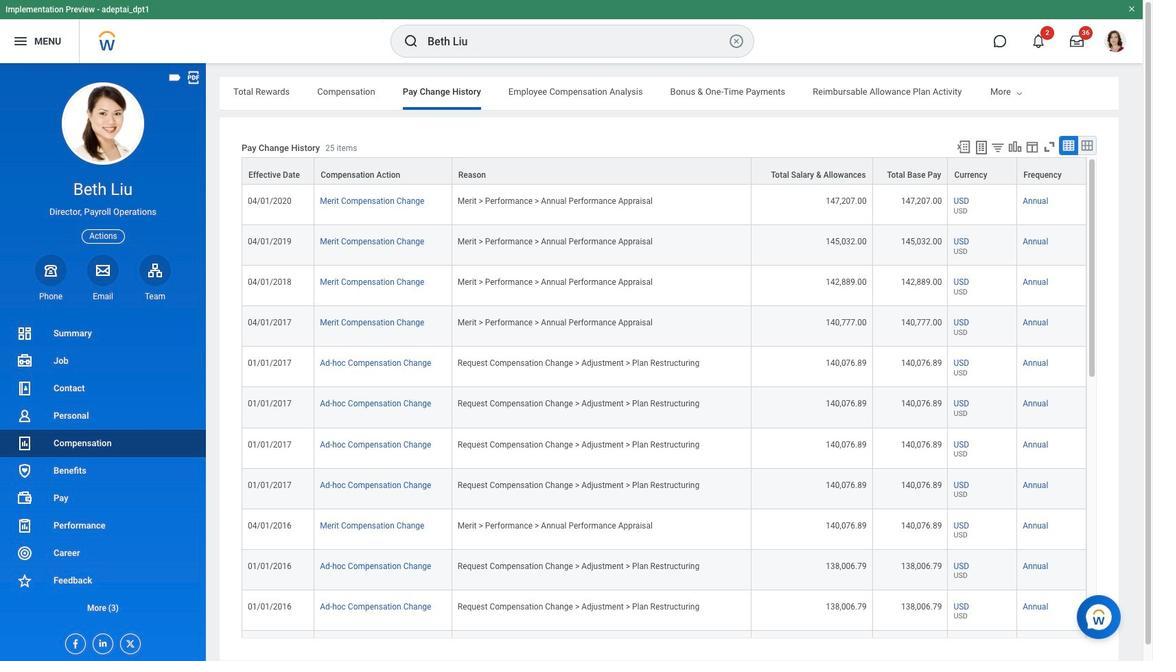 Task type: describe. For each thing, give the bounding box(es) containing it.
personal image
[[16, 408, 33, 424]]

select to filter grid data image
[[991, 140, 1006, 155]]

table image
[[1063, 139, 1076, 152]]

performance image
[[16, 518, 33, 534]]

view team image
[[147, 262, 163, 279]]

fullscreen image
[[1043, 139, 1058, 155]]

view printable version (pdf) image
[[186, 70, 201, 85]]

justify image
[[12, 33, 29, 49]]

8 row from the top
[[242, 428, 1087, 469]]

1 row from the top
[[242, 157, 1087, 185]]

phone beth liu element
[[35, 291, 67, 302]]

expand table image
[[1081, 139, 1095, 152]]

navigation pane region
[[0, 63, 206, 661]]

export to excel image
[[957, 139, 972, 155]]

view worker - expand/collapse chart image
[[1008, 139, 1023, 155]]

Search Workday  search field
[[428, 26, 726, 56]]

compensation image
[[16, 435, 33, 452]]

7 row from the top
[[242, 388, 1087, 428]]

11 row from the top
[[242, 550, 1087, 591]]

13 row from the top
[[242, 631, 1087, 661]]

12 row from the top
[[242, 591, 1087, 631]]

x circle image
[[729, 33, 745, 49]]

benefits image
[[16, 463, 33, 479]]

click to view/edit grid preferences image
[[1025, 139, 1041, 155]]

career image
[[16, 545, 33, 562]]

3 row from the top
[[242, 225, 1087, 266]]

2 row from the top
[[242, 185, 1087, 225]]

phone image
[[41, 262, 60, 279]]



Task type: vqa. For each thing, say whether or not it's contained in the screenshot.
first cell from left
yes



Task type: locate. For each thing, give the bounding box(es) containing it.
5 cell from the left
[[873, 631, 949, 661]]

inbox large image
[[1071, 34, 1085, 48]]

1 cell from the left
[[242, 631, 315, 661]]

2 cell from the left
[[315, 631, 452, 661]]

profile logan mcneil image
[[1105, 30, 1127, 55]]

None search field
[[383, 20, 385, 21]]

5 row from the top
[[242, 307, 1087, 347]]

10 row from the top
[[242, 509, 1087, 550]]

notifications large image
[[1032, 34, 1046, 48]]

banner
[[0, 0, 1144, 63]]

tag image
[[168, 70, 183, 85]]

7 cell from the left
[[1018, 631, 1087, 661]]

tab list
[[220, 77, 1120, 110]]

row
[[242, 157, 1087, 185], [242, 185, 1087, 225], [242, 225, 1087, 266], [242, 266, 1087, 307], [242, 307, 1087, 347], [242, 347, 1087, 388], [242, 388, 1087, 428], [242, 428, 1087, 469], [242, 469, 1087, 509], [242, 509, 1087, 550], [242, 550, 1087, 591], [242, 591, 1087, 631], [242, 631, 1087, 661]]

4 row from the top
[[242, 266, 1087, 307]]

job image
[[16, 353, 33, 370]]

linkedin image
[[93, 635, 109, 649]]

feedback image
[[16, 573, 33, 589]]

6 row from the top
[[242, 347, 1087, 388]]

x image
[[121, 635, 136, 650]]

email beth liu element
[[87, 291, 119, 302]]

mail image
[[95, 262, 111, 279]]

summary image
[[16, 326, 33, 342]]

pay image
[[16, 490, 33, 507]]

toolbar
[[951, 136, 1098, 157]]

search image
[[403, 33, 420, 49]]

4 cell from the left
[[752, 631, 873, 661]]

close environment banner image
[[1128, 5, 1137, 13]]

facebook image
[[66, 635, 81, 650]]

list
[[0, 320, 206, 622]]

contact image
[[16, 380, 33, 397]]

cell
[[242, 631, 315, 661], [315, 631, 452, 661], [452, 631, 752, 661], [752, 631, 873, 661], [873, 631, 949, 661], [949, 631, 1018, 661], [1018, 631, 1087, 661]]

9 row from the top
[[242, 469, 1087, 509]]

3 cell from the left
[[452, 631, 752, 661]]

export to worksheets image
[[974, 139, 990, 156]]

team beth liu element
[[139, 291, 171, 302]]

6 cell from the left
[[949, 631, 1018, 661]]



